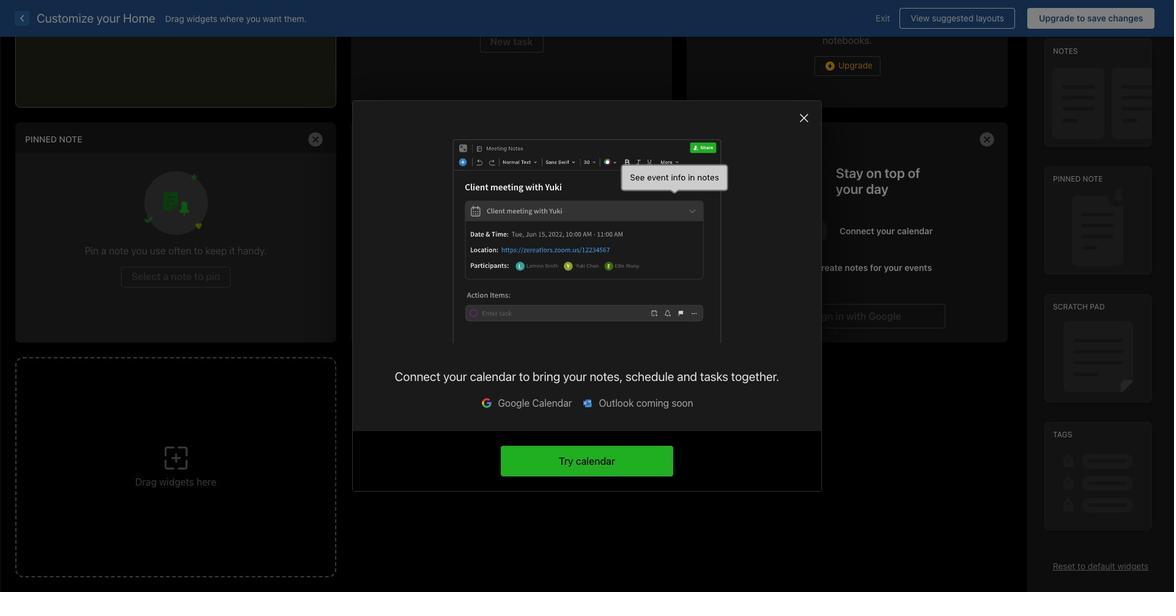 Task type: vqa. For each thing, say whether or not it's contained in the screenshot.
Remove icon
yes



Task type: describe. For each thing, give the bounding box(es) containing it.
connect your calendar to bring your notes, schedule and tasks together.
[[395, 369, 780, 384]]

customize your home
[[37, 11, 155, 25]]

calendar
[[532, 398, 572, 409]]

drag for drag widgets where you want them.
[[165, 13, 184, 24]]

2 remove image from the left
[[975, 127, 999, 152]]

exit button
[[867, 8, 900, 29]]

view suggested layouts
[[911, 13, 1004, 23]]

customize
[[37, 11, 94, 25]]

pinned
[[1053, 174, 1081, 184]]

google
[[498, 398, 530, 409]]

try calendar
[[559, 455, 615, 466]]

reset to default widgets
[[1053, 561, 1149, 571]]

your for customize
[[97, 11, 120, 25]]

outlook coming soon
[[599, 398, 693, 409]]

your for connect
[[443, 369, 467, 384]]

and
[[677, 369, 697, 384]]

reset to default widgets button
[[1053, 561, 1149, 571]]

layouts
[[976, 13, 1004, 23]]

drag widgets where you want them.
[[165, 13, 307, 24]]

you
[[246, 13, 261, 24]]

calendar inside tab panel
[[470, 369, 516, 384]]

schedule
[[626, 369, 674, 384]]

upgrade
[[1039, 13, 1075, 23]]

1 remove image from the left
[[303, 127, 328, 152]]

widgets for where
[[186, 13, 217, 24]]

to inside tab panel
[[519, 369, 530, 384]]

pad
[[1090, 302, 1105, 312]]

connect your calendar to bring your notes, schedule and tasks together. tab panel
[[353, 101, 821, 431]]

where
[[220, 13, 244, 24]]

to for upgrade
[[1077, 13, 1085, 23]]

drag for drag widgets here
[[135, 476, 157, 487]]



Task type: locate. For each thing, give the bounding box(es) containing it.
widgets
[[186, 13, 217, 24], [159, 476, 194, 487], [1118, 561, 1149, 571]]

2 vertical spatial to
[[1078, 561, 1086, 571]]

1 vertical spatial widgets
[[159, 476, 194, 487]]

them.
[[284, 13, 307, 24]]

outlook
[[599, 398, 634, 409]]

notes
[[1053, 47, 1078, 56]]

your right bring
[[563, 369, 587, 384]]

drag
[[165, 13, 184, 24], [135, 476, 157, 487]]

tasks
[[700, 369, 728, 384]]

here
[[197, 476, 216, 487]]

view
[[911, 13, 930, 23]]

to inside button
[[1077, 13, 1085, 23]]

suggested
[[932, 13, 974, 23]]

default
[[1088, 561, 1116, 571]]

0 vertical spatial calendar
[[470, 369, 516, 384]]

0 horizontal spatial your
[[97, 11, 120, 25]]

calendar
[[470, 369, 516, 384], [576, 455, 615, 466]]

home
[[123, 11, 155, 25]]

widgets right the default
[[1118, 561, 1149, 571]]

view suggested layouts button
[[900, 8, 1016, 29]]

upgrade to save changes button
[[1028, 8, 1155, 29]]

your left home
[[97, 11, 120, 25]]

widgets left where
[[186, 13, 217, 24]]

1 horizontal spatial drag
[[165, 13, 184, 24]]

google calendar
[[498, 398, 572, 409]]

0 horizontal spatial drag
[[135, 476, 157, 487]]

your
[[97, 11, 120, 25], [443, 369, 467, 384], [563, 369, 587, 384]]

drag right home
[[165, 13, 184, 24]]

to
[[1077, 13, 1085, 23], [519, 369, 530, 384], [1078, 561, 1086, 571]]

remove image
[[639, 127, 664, 152]]

bring
[[533, 369, 560, 384]]

tags
[[1053, 430, 1073, 439]]

changes
[[1109, 13, 1144, 23]]

connect
[[395, 369, 440, 384]]

drag left here
[[135, 476, 157, 487]]

to left save
[[1077, 13, 1085, 23]]

together.
[[731, 369, 780, 384]]

calendar right try
[[576, 455, 615, 466]]

reset
[[1053, 561, 1076, 571]]

your right connect
[[443, 369, 467, 384]]

to for reset
[[1078, 561, 1086, 571]]

notes,
[[590, 369, 623, 384]]

pinned note
[[1053, 174, 1103, 184]]

try calendar button
[[501, 446, 673, 476]]

1 horizontal spatial your
[[443, 369, 467, 384]]

want
[[263, 13, 282, 24]]

calendar up google
[[470, 369, 516, 384]]

1 vertical spatial calendar
[[576, 455, 615, 466]]

1 vertical spatial to
[[519, 369, 530, 384]]

cancel image
[[796, 109, 813, 127]]

to left bring
[[519, 369, 530, 384]]

soon
[[672, 398, 693, 409]]

coming
[[637, 398, 669, 409]]

try
[[559, 455, 574, 466]]

1 horizontal spatial remove image
[[975, 127, 999, 152]]

scratch pad
[[1053, 302, 1105, 312]]

note
[[1083, 174, 1103, 184]]

widgets left here
[[159, 476, 194, 487]]

widgets for here
[[159, 476, 194, 487]]

2 vertical spatial widgets
[[1118, 561, 1149, 571]]

0 vertical spatial widgets
[[186, 13, 217, 24]]

1 horizontal spatial calendar
[[576, 455, 615, 466]]

0 horizontal spatial calendar
[[470, 369, 516, 384]]

to right reset on the bottom of page
[[1078, 561, 1086, 571]]

1 vertical spatial drag
[[135, 476, 157, 487]]

calendar inside button
[[576, 455, 615, 466]]

drag widgets here
[[135, 476, 216, 487]]

0 horizontal spatial remove image
[[303, 127, 328, 152]]

0 vertical spatial drag
[[165, 13, 184, 24]]

exit
[[876, 13, 890, 23]]

2 horizontal spatial your
[[563, 369, 587, 384]]

upgrade to save changes
[[1039, 13, 1144, 23]]

save
[[1088, 13, 1106, 23]]

scratch
[[1053, 302, 1088, 312]]

0 vertical spatial to
[[1077, 13, 1085, 23]]

remove image
[[303, 127, 328, 152], [975, 127, 999, 152]]



